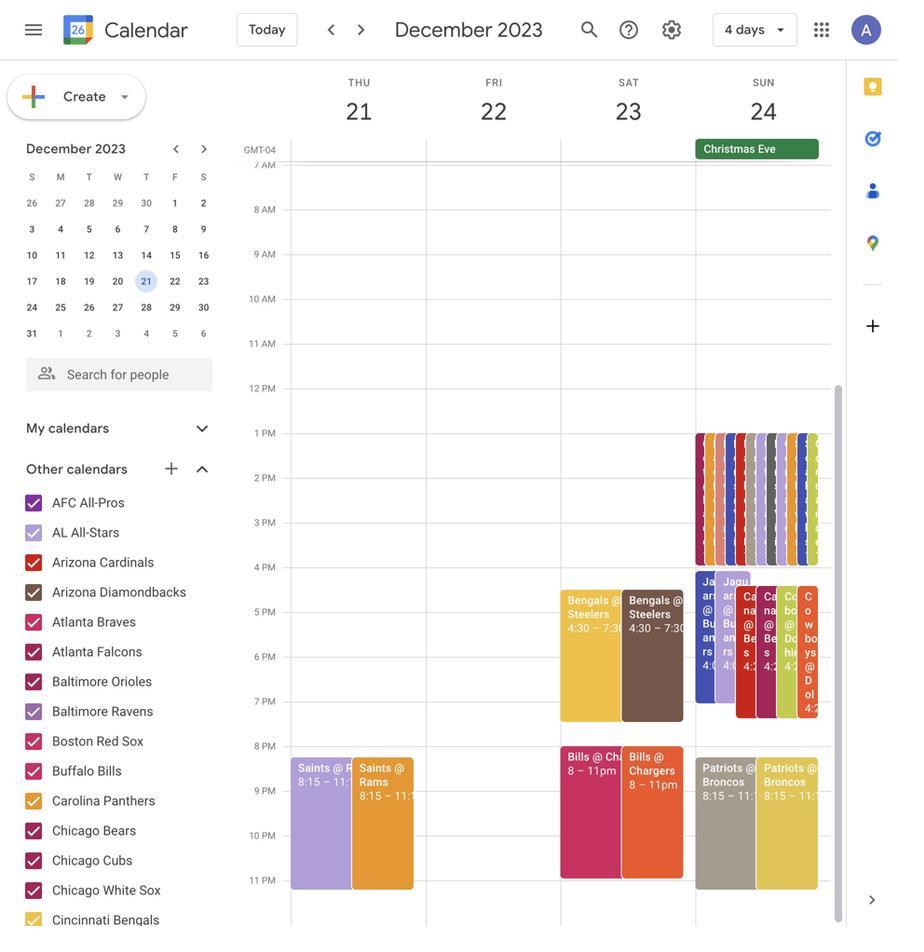 Task type: locate. For each thing, give the bounding box(es) containing it.
29 down w
[[113, 198, 123, 209]]

calendar element
[[60, 11, 188, 52]]

sox
[[122, 734, 144, 749], [139, 883, 161, 899]]

patriots @ broncos 8:15 – 11:15pm
[[703, 762, 783, 803], [764, 762, 844, 803]]

1 vertical spatial 27
[[113, 302, 123, 313]]

1 baltimore from the top
[[52, 674, 108, 690]]

30 for november 30 element on the top left of the page
[[141, 198, 152, 209]]

9 for 9
[[201, 224, 206, 235]]

1 vertical spatial chicago
[[52, 853, 100, 869]]

t
[[86, 172, 92, 183], [144, 172, 149, 183], [724, 536, 730, 549], [754, 536, 761, 549]]

december 2023 grid
[[18, 164, 218, 347]]

1 vertical spatial 7
[[144, 224, 149, 235]]

s
[[734, 480, 740, 493], [775, 480, 781, 493], [724, 508, 729, 521], [754, 508, 760, 521], [795, 536, 801, 549], [805, 536, 811, 549], [703, 563, 709, 577], [734, 563, 740, 577], [764, 563, 770, 577], [775, 563, 781, 577], [724, 605, 729, 618], [754, 605, 760, 618], [785, 605, 791, 618], [795, 605, 801, 618], [805, 605, 811, 618], [816, 605, 821, 618], [744, 646, 750, 659], [764, 646, 770, 659], [805, 730, 811, 743]]

4 row from the top
[[18, 242, 218, 268]]

december 2023 up m
[[26, 141, 126, 158]]

anee
[[703, 632, 728, 645], [724, 632, 748, 645]]

29 down 22 element
[[170, 302, 180, 313]]

grid containing 21
[[239, 61, 846, 927]]

pm up 4 pm
[[262, 517, 276, 529]]

ik
[[734, 522, 743, 535], [775, 522, 784, 535]]

h
[[795, 480, 801, 493], [805, 480, 812, 493], [713, 591, 720, 604], [744, 591, 750, 604]]

3 for january 3 element
[[115, 328, 121, 339]]

cell
[[292, 139, 426, 161], [426, 139, 561, 161], [561, 139, 696, 161]]

6
[[115, 224, 121, 235], [201, 328, 206, 339], [254, 652, 260, 663]]

nals down "cow"
[[764, 604, 786, 618]]

c o m m a n d e rs @ j et s
[[785, 438, 795, 618], [816, 438, 826, 618]]

27
[[55, 198, 66, 209], [113, 302, 123, 313]]

1 c o m m a n d e rs @ j et s from the left
[[785, 438, 795, 618]]

chicago for chicago white sox
[[52, 883, 100, 899]]

row down the 20 element on the top left of page
[[18, 295, 218, 321]]

0 vertical spatial rams
[[346, 762, 375, 775]]

2 atlanta from the top
[[52, 645, 94, 660]]

jagu
[[703, 576, 728, 589], [724, 576, 749, 589]]

2 horizontal spatial f
[[764, 494, 771, 507]]

12 down 11 am
[[249, 383, 260, 394]]

jagu for 2nd jagu ars @ bucc anee rs button from left
[[724, 576, 749, 589]]

cell down 21 link in the top of the page
[[292, 139, 426, 161]]

5 down 4 pm
[[254, 607, 260, 618]]

1 vertical spatial 30
[[198, 302, 209, 313]]

1 arizona from the top
[[52, 555, 96, 570]]

2 baltimore from the top
[[52, 704, 108, 720]]

2 r from the left
[[754, 452, 758, 465]]

30 down 23 element
[[198, 302, 209, 313]]

nals left boys
[[744, 604, 765, 618]]

chicago
[[52, 824, 100, 839], [52, 853, 100, 869], [52, 883, 100, 899]]

row group
[[18, 190, 218, 347]]

2 nals from the left
[[764, 604, 786, 618]]

1 li o n s @ v ik in g s button from the left
[[726, 433, 744, 577]]

pm up 7 pm
[[262, 652, 276, 663]]

7 inside row
[[144, 224, 149, 235]]

1 horizontal spatial 1
[[173, 198, 178, 209]]

1 chicago from the top
[[52, 824, 100, 839]]

j right "cow"
[[816, 577, 822, 590]]

8
[[254, 204, 259, 215], [173, 224, 178, 235], [254, 741, 260, 752], [568, 765, 575, 778], [630, 779, 636, 792]]

1 horizontal spatial r
[[754, 452, 758, 465]]

0 horizontal spatial 7:30pm
[[603, 622, 641, 635]]

2 c ol ts @ f al c o n s from the left
[[764, 438, 775, 577]]

0 horizontal spatial 5
[[87, 224, 92, 235]]

0 horizontal spatial t
[[713, 577, 717, 590]]

ol inside c o w bo ys @ d ol ph in s
[[805, 688, 815, 701]]

b for first b r o w n s @ t e x a n s button from the right
[[754, 438, 761, 451]]

28 up january 4 element
[[141, 302, 152, 313]]

bear up hins
[[764, 632, 788, 645]]

grid
[[239, 61, 846, 927]]

0 vertical spatial december
[[395, 17, 493, 43]]

january 6 element
[[193, 323, 215, 345]]

0 horizontal spatial 21
[[141, 276, 152, 287]]

atlanta
[[52, 615, 94, 630], [52, 645, 94, 660]]

11 inside december 2023 grid
[[55, 250, 66, 261]]

0 horizontal spatial li o n s @ v ik in g s button
[[726, 433, 744, 577]]

0 vertical spatial all-
[[80, 495, 98, 511]]

1 pm from the top
[[262, 383, 276, 394]]

0 horizontal spatial p a c k e rs @ p a n t h e rs button
[[706, 433, 723, 633]]

ts
[[703, 466, 713, 479], [764, 466, 774, 479]]

arizona for arizona diamondbacks
[[52, 585, 96, 600]]

6 up 7 pm
[[254, 652, 260, 663]]

bear left dolp
[[744, 632, 767, 645]]

s
[[29, 172, 35, 183], [201, 172, 207, 183], [795, 438, 802, 451], [805, 438, 812, 451]]

27 for november 27 element
[[55, 198, 66, 209]]

broncos
[[703, 776, 745, 789], [764, 776, 806, 789]]

3 chicago from the top
[[52, 883, 100, 899]]

1 horizontal spatial 28
[[141, 302, 152, 313]]

30 right november 29 element
[[141, 198, 152, 209]]

row containing 31
[[18, 321, 218, 347]]

row down "27" element
[[18, 321, 218, 347]]

1 et from the left
[[785, 591, 795, 604]]

21 down 14
[[141, 276, 152, 287]]

2 arizona from the top
[[52, 585, 96, 600]]

sox for boston red sox
[[122, 734, 144, 749]]

29
[[113, 198, 123, 209], [170, 302, 180, 313]]

1 horizontal spatial d
[[816, 522, 822, 535]]

w
[[724, 480, 732, 493], [754, 480, 763, 493], [795, 508, 804, 521], [805, 508, 814, 521], [805, 618, 814, 632]]

pm for 5 pm
[[262, 607, 276, 618]]

boston
[[52, 734, 93, 749]]

atlanta up atlanta falcons
[[52, 615, 94, 630]]

@ inside c o w bo ys @ d ol ph in s
[[805, 660, 815, 673]]

chicago down chicago cubs
[[52, 883, 100, 899]]

21
[[345, 96, 371, 127], [141, 276, 152, 287]]

row containing 3
[[18, 216, 218, 242]]

ik for 1st li o n s @ v ik in g s button from right
[[775, 522, 784, 535]]

pm up the 2 pm
[[262, 428, 276, 439]]

december up m
[[26, 141, 92, 158]]

1 b from the left
[[724, 438, 731, 451]]

4 down 3 pm
[[254, 562, 260, 573]]

4 for january 4 element
[[144, 328, 149, 339]]

j up boys
[[785, 577, 791, 590]]

4:30
[[568, 622, 590, 635], [630, 622, 651, 635]]

1 bucc from the left
[[703, 618, 728, 631]]

3
[[29, 224, 35, 235], [115, 328, 121, 339], [254, 517, 260, 529]]

f for second c ol ts @ f al c o n s "button" from the right
[[703, 494, 709, 507]]

pm down 9 pm
[[262, 831, 276, 842]]

1 down 12 pm
[[254, 428, 260, 439]]

c o m m a n d e rs @ j et s button
[[777, 433, 795, 619], [808, 433, 826, 619]]

1 vertical spatial 2023
[[95, 141, 126, 158]]

4 pm
[[254, 562, 276, 573]]

g
[[734, 549, 740, 563], [775, 549, 781, 563]]

5 pm from the top
[[262, 562, 276, 573]]

10 up 11 pm
[[249, 831, 260, 842]]

0 horizontal spatial p a c k e rs @ p a n t h e rs
[[713, 438, 723, 632]]

0 horizontal spatial s e a h a w k s @ ti ta n s
[[795, 438, 805, 618]]

1 ars from the left
[[703, 590, 719, 603]]

row up november 29 element
[[18, 164, 218, 190]]

saints @ rams 8:15 – 11:15pm
[[298, 762, 378, 789], [360, 762, 439, 803]]

0 vertical spatial 22
[[480, 96, 506, 127]]

1 steelers from the left
[[568, 608, 610, 621]]

anee for 2nd jagu ars @ bucc anee rs button from left
[[724, 632, 748, 645]]

jagu ars @ bucc anee rs button left 'cow boys @ dolp hins' button at the right bottom of the page
[[696, 571, 730, 704]]

0 horizontal spatial ts
[[703, 466, 713, 479]]

all-
[[80, 495, 98, 511], [71, 525, 89, 541]]

5 down november 28 element
[[87, 224, 92, 235]]

10 element
[[21, 244, 43, 267]]

p a c k e rs @ p a n t h e rs button
[[706, 433, 723, 633], [737, 433, 754, 633]]

1 horizontal spatial c ol ts @ f al c o n s
[[764, 438, 775, 577]]

cardi up boys
[[764, 590, 791, 604]]

23 down 16 at the left of the page
[[198, 276, 209, 287]]

ars
[[703, 590, 719, 603], [724, 590, 740, 603]]

1 vertical spatial 2
[[87, 328, 92, 339]]

4 inside popup button
[[725, 21, 733, 38]]

0 horizontal spatial 3
[[29, 224, 35, 235]]

24 down sun
[[749, 96, 776, 127]]

3 inside january 3 element
[[115, 328, 121, 339]]

am down the 8 am
[[262, 249, 276, 260]]

5 for 5 pm
[[254, 607, 260, 618]]

2 li o n s @ v ik in g s from the left
[[775, 438, 785, 577]]

3 am from the top
[[262, 249, 276, 260]]

2 jagu from the left
[[724, 576, 749, 589]]

@
[[703, 480, 713, 493], [764, 480, 775, 493], [734, 494, 744, 507], [775, 494, 785, 507], [713, 522, 723, 535], [724, 522, 734, 535], [744, 522, 754, 535], [754, 522, 764, 535], [795, 549, 805, 563], [805, 549, 815, 563], [785, 563, 795, 577], [816, 563, 826, 577], [612, 594, 622, 607], [673, 594, 683, 607], [703, 604, 713, 617], [724, 604, 734, 617], [744, 618, 754, 632], [764, 618, 775, 632], [785, 618, 795, 632], [805, 660, 815, 673], [593, 751, 603, 764], [654, 751, 664, 764], [333, 762, 343, 775], [394, 762, 405, 775], [746, 762, 756, 775], [808, 762, 818, 775]]

9 up 10 pm
[[254, 786, 260, 797]]

29 for 29 element
[[170, 302, 180, 313]]

1 for 1 pm
[[254, 428, 260, 439]]

n
[[734, 466, 740, 479], [775, 466, 781, 479], [724, 494, 730, 507], [754, 494, 761, 507], [785, 508, 791, 521], [816, 508, 822, 521], [703, 549, 709, 563], [764, 549, 771, 563], [713, 563, 720, 577], [744, 563, 750, 577], [724, 591, 730, 604], [754, 591, 761, 604], [795, 591, 801, 604], [805, 591, 812, 604]]

w inside c o w bo ys @ d ol ph in s
[[805, 618, 814, 632]]

10 pm from the top
[[262, 786, 276, 797]]

li o n s @ v ik in g s
[[734, 438, 744, 577], [775, 438, 785, 577]]

18 element
[[49, 270, 72, 293]]

2 b from the left
[[754, 438, 761, 451]]

baltimore ravens
[[52, 704, 153, 720]]

4 inside grid
[[254, 562, 260, 573]]

ik for 2nd li o n s @ v ik in g s button from right
[[734, 522, 743, 535]]

0 horizontal spatial bills
[[98, 764, 122, 779]]

pm for 4 pm
[[262, 562, 276, 573]]

1 7:30pm from the left
[[603, 622, 641, 635]]

c ol ts @ f al c o n s button
[[696, 433, 713, 577], [757, 433, 775, 577]]

0 horizontal spatial saints
[[298, 762, 330, 775]]

0 horizontal spatial 30
[[141, 198, 152, 209]]

1 horizontal spatial december
[[395, 17, 493, 43]]

1
[[173, 198, 178, 209], [58, 328, 63, 339], [254, 428, 260, 439]]

baltimore for baltimore orioles
[[52, 674, 108, 690]]

4 for 4 pm
[[254, 562, 260, 573]]

create button
[[7, 75, 145, 119]]

1 atlanta from the top
[[52, 615, 94, 630]]

0 horizontal spatial 1
[[58, 328, 63, 339]]

calendars inside other calendars dropdown button
[[67, 461, 128, 478]]

december 2023 up 'fri'
[[395, 17, 543, 43]]

al
[[703, 508, 712, 521], [764, 508, 774, 521]]

g for 2nd li o n s @ v ik in g s button from right
[[734, 549, 740, 563]]

1 jagu ars @ bucc anee rs from the left
[[703, 576, 728, 659]]

main drawer image
[[22, 19, 45, 41]]

0 vertical spatial 6
[[115, 224, 121, 235]]

3 up 10 element
[[29, 224, 35, 235]]

16 element
[[193, 244, 215, 267]]

5
[[87, 224, 92, 235], [173, 328, 178, 339], [254, 607, 260, 618]]

pm for 11 pm
[[262, 875, 276, 886]]

2 cell from the left
[[426, 139, 561, 161]]

cardi nals @ bear s button left c o w bo ys @ d ol ph in s button
[[757, 586, 792, 719]]

calendars inside my calendars dropdown button
[[48, 420, 109, 437]]

11 for 11
[[55, 250, 66, 261]]

pm down 3 pm
[[262, 562, 276, 573]]

7 row from the top
[[18, 321, 218, 347]]

1 cardi nals @ bear s from the left
[[744, 590, 771, 659]]

9 for 9 am
[[254, 249, 259, 260]]

–
[[593, 622, 600, 635], [654, 622, 662, 635], [577, 765, 585, 778], [323, 776, 331, 789], [639, 779, 646, 792], [384, 790, 392, 803], [728, 790, 735, 803], [789, 790, 797, 803]]

26 left november 27 element
[[27, 198, 37, 209]]

6 down 30 element
[[201, 328, 206, 339]]

0 horizontal spatial 29
[[113, 198, 123, 209]]

27 for "27" element
[[113, 302, 123, 313]]

1 horizontal spatial ti
[[805, 563, 815, 577]]

pm for 1 pm
[[262, 428, 276, 439]]

chicago bears
[[52, 824, 136, 839]]

chicago down chicago bears
[[52, 853, 100, 869]]

29 element
[[164, 296, 186, 319]]

1 ik from the left
[[734, 522, 743, 535]]

2 jagu ars @ bucc anee rs from the left
[[724, 576, 749, 659]]

26 down '19'
[[84, 302, 95, 313]]

1 patriots @ broncos 8:15 – 11:15pm from the left
[[703, 762, 783, 803]]

9 inside december 2023 grid
[[201, 224, 206, 235]]

1 g from the left
[[734, 549, 740, 563]]

28 right november 27 element
[[84, 198, 95, 209]]

ys
[[805, 646, 817, 659]]

baltimore up boston
[[52, 704, 108, 720]]

0 horizontal spatial steelers
[[568, 608, 610, 621]]

1 horizontal spatial b
[[754, 438, 761, 451]]

21 down thu
[[345, 96, 371, 127]]

0 vertical spatial 29
[[113, 198, 123, 209]]

0 vertical spatial 12
[[84, 250, 95, 261]]

1 horizontal spatial 4:30
[[630, 622, 651, 635]]

cardi nals @ bear s for first cardi nals @ bear s button from left
[[744, 590, 771, 659]]

2 horizontal spatial 2
[[254, 473, 260, 484]]

li o n s @ v ik in g s for 1st li o n s @ v ik in g s button from right
[[775, 438, 785, 577]]

all- for pros
[[80, 495, 98, 511]]

3 for 3 pm
[[254, 517, 260, 529]]

0 vertical spatial 11
[[55, 250, 66, 261]]

0 vertical spatial 5
[[87, 224, 92, 235]]

2 saints from the left
[[360, 762, 392, 775]]

january 5 element
[[164, 323, 186, 345]]

1 horizontal spatial 26
[[84, 302, 95, 313]]

0 vertical spatial 30
[[141, 198, 152, 209]]

0 vertical spatial baltimore
[[52, 674, 108, 690]]

2 al from the left
[[764, 508, 774, 521]]

1 horizontal spatial j
[[816, 577, 822, 590]]

1 li from the left
[[734, 438, 743, 451]]

0 horizontal spatial li
[[734, 438, 743, 451]]

1 horizontal spatial li o n s @ v ik in g s
[[775, 438, 785, 577]]

am for 7 am
[[262, 159, 276, 171]]

1 horizontal spatial saints
[[360, 762, 392, 775]]

2 ts from the left
[[764, 466, 774, 479]]

1 horizontal spatial december 2023
[[395, 17, 543, 43]]

10 inside 10 element
[[27, 250, 37, 261]]

4 am from the top
[[262, 294, 276, 305]]

1 horizontal spatial li o n s @ v ik in g s button
[[767, 433, 785, 577]]

2 down 26 element
[[87, 328, 92, 339]]

0 horizontal spatial broncos
[[703, 776, 745, 789]]

0 vertical spatial 10
[[27, 250, 37, 261]]

2 bengals from the left
[[630, 594, 670, 607]]

2 vertical spatial 5
[[254, 607, 260, 618]]

november 26 element
[[21, 192, 43, 214]]

5 inside grid
[[254, 607, 260, 618]]

december
[[395, 17, 493, 43], [26, 141, 92, 158]]

0 horizontal spatial ik
[[734, 522, 743, 535]]

0 horizontal spatial ti
[[795, 563, 805, 577]]

1 vertical spatial 26
[[84, 302, 95, 313]]

1 horizontal spatial b r o w n s @ t e x a n s
[[754, 438, 764, 618]]

c ol ts @ f al c o n s
[[703, 438, 713, 577], [764, 438, 775, 577]]

2
[[201, 198, 206, 209], [87, 328, 92, 339], [254, 473, 260, 484]]

calendars up afc all-pros
[[67, 461, 128, 478]]

0 vertical spatial 23
[[615, 96, 641, 127]]

ars for first jagu ars @ bucc anee rs button from left
[[703, 590, 719, 603]]

2 ta from the left
[[805, 577, 815, 590]]

december 2023
[[395, 17, 543, 43], [26, 141, 126, 158]]

4 for 4 days
[[725, 21, 733, 38]]

1 vertical spatial sox
[[139, 883, 161, 899]]

22 element
[[164, 270, 186, 293]]

0 horizontal spatial ol
[[703, 452, 712, 465]]

3 up 4 pm
[[254, 517, 260, 529]]

7 pm from the top
[[262, 652, 276, 663]]

3 row from the top
[[18, 216, 218, 242]]

None search field
[[0, 350, 231, 391]]

24 down 17
[[27, 302, 37, 313]]

pm up 1 pm
[[262, 383, 276, 394]]

c
[[703, 438, 710, 451], [764, 438, 772, 451], [785, 438, 792, 451], [816, 438, 823, 451], [805, 590, 813, 604]]

pm for 2 pm
[[262, 473, 276, 484]]

ph
[[805, 702, 818, 715]]

0 horizontal spatial j
[[785, 577, 791, 590]]

2 et from the left
[[816, 591, 826, 604]]

1 li o n s @ v ik in g s from the left
[[734, 438, 744, 577]]

pm for 10 pm
[[262, 831, 276, 842]]

11 down 10 am
[[249, 338, 259, 350]]

8 inside december 2023 grid
[[173, 224, 178, 235]]

november 30 element
[[135, 192, 158, 214]]

3 down "27" element
[[115, 328, 121, 339]]

january 1 element
[[49, 323, 72, 345]]

3 inside grid
[[254, 517, 260, 529]]

2 cardi nals @ bear s from the left
[[764, 590, 791, 659]]

ta
[[795, 577, 805, 590], [805, 577, 815, 590]]

2 vertical spatial 7
[[254, 696, 260, 707]]

cell down 23 link on the right top of the page
[[561, 139, 696, 161]]

0 vertical spatial 2
[[201, 198, 206, 209]]

0 vertical spatial chargers
[[606, 751, 652, 764]]

4
[[725, 21, 733, 38], [58, 224, 63, 235], [144, 328, 149, 339], [254, 562, 260, 573]]

2 horizontal spatial 3
[[254, 517, 260, 529]]

baltimore orioles
[[52, 674, 152, 690]]

arizona down al all-stars
[[52, 555, 96, 570]]

21 inside cell
[[141, 276, 152, 287]]

23 down sat
[[615, 96, 641, 127]]

0 horizontal spatial ars
[[703, 590, 719, 603]]

1 horizontal spatial t
[[744, 577, 748, 590]]

1 vertical spatial 28
[[141, 302, 152, 313]]

2 ik from the left
[[775, 522, 784, 535]]

1 b r o w n s @ t e x a n s from the left
[[724, 438, 734, 618]]

row
[[18, 164, 218, 190], [18, 190, 218, 216], [18, 216, 218, 242], [18, 242, 218, 268], [18, 268, 218, 295], [18, 295, 218, 321], [18, 321, 218, 347]]

1 v from the left
[[734, 508, 741, 521]]

2 steelers from the left
[[630, 608, 671, 621]]

23 element
[[193, 270, 215, 293]]

1 bear from the left
[[744, 632, 767, 645]]

1 down 25 element
[[58, 328, 63, 339]]

2 vertical spatial 3
[[254, 517, 260, 529]]

1 x from the left
[[724, 563, 729, 577]]

atlanta down the atlanta braves
[[52, 645, 94, 660]]

1 cardi from the left
[[744, 590, 771, 604]]

1 horizontal spatial et
[[816, 591, 826, 604]]

2 g from the left
[[775, 549, 781, 563]]

1 horizontal spatial 29
[[170, 302, 180, 313]]

arizona up the atlanta braves
[[52, 585, 96, 600]]

sox right red
[[122, 734, 144, 749]]

chargers
[[606, 751, 652, 764], [630, 765, 676, 778]]

all- right the al
[[71, 525, 89, 541]]

2 inside grid
[[254, 473, 260, 484]]

13
[[113, 250, 123, 261]]

3 cell from the left
[[561, 139, 696, 161]]

carolina panthers
[[52, 794, 155, 809]]

1 horizontal spatial p a c k e rs @ p a n t h e rs
[[744, 438, 754, 632]]

cardi nals @ bear s
[[744, 590, 771, 659], [764, 590, 791, 659]]

9 pm from the top
[[262, 741, 276, 752]]

row down w
[[18, 190, 218, 216]]

2 cardi from the left
[[764, 590, 791, 604]]

b r o w n s @ t e x a n s
[[724, 438, 734, 618], [754, 438, 764, 618]]

6 up 13 "element"
[[115, 224, 121, 235]]

jagu for first jagu ars @ bucc anee rs button from left
[[703, 576, 728, 589]]

nals
[[744, 604, 765, 618], [764, 604, 786, 618]]

0 horizontal spatial d
[[785, 522, 791, 535]]

11 down 10 pm
[[249, 875, 260, 886]]

5 down 29 element
[[173, 328, 178, 339]]

all- for stars
[[71, 525, 89, 541]]

cardi nals @ bear s button left 'cow boys @ dolp hins' button at the right bottom of the page
[[737, 586, 771, 719]]

1 row from the top
[[18, 164, 218, 190]]

cow
[[785, 590, 807, 604]]

8 pm from the top
[[262, 696, 276, 707]]

p a c k e rs @ p a n t h e rs for 2nd p a c k e rs @ p a n t h e rs button from right
[[713, 438, 723, 632]]

t
[[713, 577, 717, 590], [744, 577, 748, 590]]

1 jagu from the left
[[703, 576, 728, 589]]

28 for november 28 element
[[84, 198, 95, 209]]

1 right november 30 element on the top left of the page
[[173, 198, 178, 209]]

8 for 8
[[173, 224, 178, 235]]

gmt-
[[244, 144, 265, 156]]

2 vertical spatial chicago
[[52, 883, 100, 899]]

s e a h a w k s @ ti ta n s button
[[788, 433, 805, 619], [798, 433, 815, 619]]

all- right afc
[[80, 495, 98, 511]]

1 vertical spatial 22
[[170, 276, 180, 287]]

1 d from the left
[[785, 522, 791, 535]]

11 pm from the top
[[262, 831, 276, 842]]

cell down 22 link
[[426, 139, 561, 161]]

6 pm from the top
[[262, 607, 276, 618]]

cardi left "cow"
[[744, 590, 771, 604]]

am down 7 am
[[262, 204, 276, 215]]

2 up 3 pm
[[254, 473, 260, 484]]

22 down 15
[[170, 276, 180, 287]]

1 horizontal spatial 7:30pm
[[665, 622, 703, 635]]

add other calendars image
[[162, 460, 181, 478]]

buffalo
[[52, 764, 94, 779]]

0 horizontal spatial v
[[734, 508, 741, 521]]

in
[[734, 536, 743, 549], [775, 536, 784, 549], [805, 716, 815, 729]]

p
[[713, 438, 721, 451], [744, 438, 751, 451], [713, 536, 721, 549], [744, 536, 751, 549]]

anee left 'cow boys @ dolp hins' button at the right bottom of the page
[[703, 632, 728, 645]]

0 horizontal spatial x
[[724, 563, 729, 577]]

6 for 6 pm
[[254, 652, 260, 663]]

et up dolp
[[785, 591, 795, 604]]

1 horizontal spatial ta
[[805, 577, 815, 590]]

baltimore down atlanta falcons
[[52, 674, 108, 690]]

12 pm from the top
[[262, 875, 276, 886]]

2 vertical spatial 2
[[254, 473, 260, 484]]

12 pm
[[249, 383, 276, 394]]

1 p a c k e rs @ p a n t h e rs from the left
[[713, 438, 723, 632]]

10 pm
[[249, 831, 276, 842]]

tab list
[[847, 61, 899, 874]]

bills @ chargers 8 – 11pm
[[568, 751, 652, 778], [630, 751, 678, 792]]

11
[[55, 250, 66, 261], [249, 338, 259, 350], [249, 875, 260, 886]]

2 b r o w n s @ t e x a n s from the left
[[754, 438, 764, 618]]

2 chicago from the top
[[52, 853, 100, 869]]

c inside c o w bo ys @ d ol ph in s
[[805, 590, 813, 604]]

f
[[173, 172, 178, 183], [703, 494, 709, 507], [764, 494, 771, 507]]

1 horizontal spatial li
[[775, 438, 784, 451]]

row containing s
[[18, 164, 218, 190]]

1 horizontal spatial 12
[[249, 383, 260, 394]]

5 for january 5 element
[[173, 328, 178, 339]]

2 anee from the left
[[724, 632, 748, 645]]

1 horizontal spatial 27
[[113, 302, 123, 313]]

boston red sox
[[52, 734, 144, 749]]

11 am
[[249, 338, 276, 350]]

boys
[[785, 604, 809, 618]]

calendar heading
[[101, 17, 188, 43]]

jagu ars @ bucc anee rs button left dolp
[[716, 571, 751, 704]]

26 inside 26 element
[[84, 302, 95, 313]]

11 for 11 pm
[[249, 875, 260, 886]]

11 for 11 am
[[249, 338, 259, 350]]

pm for 12 pm
[[262, 383, 276, 394]]

2 up the 16 element
[[201, 198, 206, 209]]

0 vertical spatial sox
[[122, 734, 144, 749]]

am down 9 am
[[262, 294, 276, 305]]

steelers
[[568, 608, 610, 621], [630, 608, 671, 621]]

10 for 10 pm
[[249, 831, 260, 842]]

2 c o m m a n d e rs @ j et s button from the left
[[808, 433, 826, 619]]

row down november 29 element
[[18, 216, 218, 242]]

2 d from the left
[[816, 522, 822, 535]]

4 pm from the top
[[262, 517, 276, 529]]

0 horizontal spatial 26
[[27, 198, 37, 209]]

7
[[254, 159, 259, 171], [144, 224, 149, 235], [254, 696, 260, 707]]

sox right white
[[139, 883, 161, 899]]

2 vertical spatial 1
[[254, 428, 260, 439]]

calendars up other calendars
[[48, 420, 109, 437]]

12 inside december 2023 grid
[[84, 250, 95, 261]]

anee left dolp
[[724, 632, 748, 645]]

pm for 6 pm
[[262, 652, 276, 663]]

atlanta for atlanta falcons
[[52, 645, 94, 660]]

r for first b r o w n s @ t e x a n s button from the right
[[754, 452, 758, 465]]

1 ts from the left
[[703, 466, 713, 479]]

0 horizontal spatial c o m m a n d e rs @ j et s button
[[777, 433, 795, 619]]

17
[[27, 276, 37, 287]]

10 up 11 am
[[249, 294, 259, 305]]

2 horizontal spatial in
[[805, 716, 815, 729]]

pm up 9 pm
[[262, 741, 276, 752]]

bucc for first jagu ars @ bucc anee rs button from left
[[703, 618, 728, 631]]

1 am from the top
[[262, 159, 276, 171]]

2 li from the left
[[775, 438, 784, 451]]

f inside row
[[173, 172, 178, 183]]

2 vertical spatial 10
[[249, 831, 260, 842]]

21 cell
[[132, 268, 161, 295]]

2 saints @ rams 8:15 – 11:15pm from the left
[[360, 762, 439, 803]]

2 cardi nals @ bear s button from the left
[[757, 586, 792, 719]]

pm down '6 pm'
[[262, 696, 276, 707]]

2 p a c k e rs @ p a n t h e rs from the left
[[744, 438, 754, 632]]

am for 11 am
[[262, 338, 276, 350]]

1 vertical spatial arizona
[[52, 585, 96, 600]]

1 horizontal spatial 11pm
[[649, 779, 678, 792]]

am for 8 am
[[262, 204, 276, 215]]

x for first b r o w n s @ t e x a n s button from the right
[[754, 563, 760, 577]]

b for 2nd b r o w n s @ t e x a n s button from the right
[[724, 438, 731, 451]]

10 up 17
[[27, 250, 37, 261]]

7 down gmt-
[[254, 159, 259, 171]]

5 row from the top
[[18, 268, 218, 295]]

9 up 10 am
[[254, 249, 259, 260]]

orioles
[[111, 674, 152, 690]]

f for 2nd c ol ts @ f al c o n s "button" from the left
[[764, 494, 771, 507]]

pm down 8 pm
[[262, 786, 276, 797]]

braves
[[97, 615, 136, 630]]

1 vertical spatial 11pm
[[649, 779, 678, 792]]

26 inside "november 26" element
[[27, 198, 37, 209]]

11pm
[[588, 765, 617, 778], [649, 779, 678, 792]]

pm up 3 pm
[[262, 473, 276, 484]]

0 horizontal spatial c ol ts @ f al c o n s button
[[696, 433, 713, 577]]

27 down m
[[55, 198, 66, 209]]

chicago for chicago bears
[[52, 824, 100, 839]]

december up 'fri'
[[395, 17, 493, 43]]

6 inside january 6 element
[[201, 328, 206, 339]]

2 for 2 pm
[[254, 473, 260, 484]]

am up 12 pm
[[262, 338, 276, 350]]

1 cardi nals @ bear s button from the left
[[737, 586, 771, 719]]

a
[[713, 452, 719, 465], [744, 452, 750, 465], [795, 466, 801, 479], [805, 466, 812, 479], [785, 494, 791, 507], [795, 494, 801, 507], [805, 494, 812, 507], [816, 494, 822, 507], [713, 549, 719, 563], [744, 549, 750, 563], [724, 577, 730, 590], [754, 577, 760, 590]]

7 down '6 pm'
[[254, 696, 260, 707]]

0 horizontal spatial 24
[[27, 302, 37, 313]]

24
[[749, 96, 776, 127], [27, 302, 37, 313]]

1 horizontal spatial x
[[754, 563, 760, 577]]

0 vertical spatial 3
[[29, 224, 35, 235]]

7 down november 30 element on the top left of the page
[[144, 224, 149, 235]]

27 down the "20"
[[113, 302, 123, 313]]

pm for 8 pm
[[262, 741, 276, 752]]

calendars for my calendars
[[48, 420, 109, 437]]

pm for 7 pm
[[262, 696, 276, 707]]

1 horizontal spatial 21
[[345, 96, 371, 127]]



Task type: describe. For each thing, give the bounding box(es) containing it.
2 bills @ chargers 8 – 11pm from the left
[[630, 751, 678, 792]]

7 for 7
[[144, 224, 149, 235]]

christmas eve row
[[283, 139, 846, 161]]

row containing 24
[[18, 295, 218, 321]]

24 inside row
[[27, 302, 37, 313]]

1 ti from the left
[[795, 563, 805, 577]]

cardi nals @ bear s for second cardi nals @ bear s button
[[764, 590, 791, 659]]

in for 1st li o n s @ v ik in g s button from right
[[775, 536, 784, 549]]

afc all-pros
[[52, 495, 125, 511]]

sun 24
[[749, 77, 776, 127]]

1 s e a h a w k s @ ti ta n s button from the left
[[788, 433, 805, 619]]

am for 10 am
[[262, 294, 276, 305]]

Search for people text field
[[37, 358, 201, 391]]

13 element
[[107, 244, 129, 267]]

1 p a c k e rs @ p a n t h e rs button from the left
[[706, 433, 723, 633]]

8 pm
[[254, 741, 276, 752]]

chicago for chicago cubs
[[52, 853, 100, 869]]

november 27 element
[[49, 192, 72, 214]]

settings menu image
[[661, 19, 683, 41]]

1 horizontal spatial 2023
[[498, 17, 543, 43]]

7 am
[[254, 159, 276, 171]]

27 element
[[107, 296, 129, 319]]

7 pm
[[254, 696, 276, 707]]

2 for january 2 element
[[87, 328, 92, 339]]

28 element
[[135, 296, 158, 319]]

x for 2nd b r o w n s @ t e x a n s button from the right
[[724, 563, 729, 577]]

2 ti from the left
[[805, 563, 815, 577]]

cow boys @ dolp hins button
[[777, 586, 812, 719]]

23 inside grid
[[615, 96, 641, 127]]

16
[[198, 250, 209, 261]]

carolina
[[52, 794, 100, 809]]

8 am
[[254, 204, 276, 215]]

7 for 7 am
[[254, 159, 259, 171]]

2 t from the left
[[744, 577, 748, 590]]

atlanta falcons
[[52, 645, 142, 660]]

19 element
[[78, 270, 100, 293]]

28 for 28 element
[[141, 302, 152, 313]]

1 patriots from the left
[[703, 762, 743, 775]]

diamondbacks
[[100, 585, 186, 600]]

15
[[170, 250, 180, 261]]

bo
[[805, 632, 818, 645]]

22 link
[[473, 90, 516, 133]]

1 saints from the left
[[298, 762, 330, 775]]

baltimore for baltimore ravens
[[52, 704, 108, 720]]

1 vertical spatial december
[[26, 141, 92, 158]]

al all-stars
[[52, 525, 120, 541]]

sox for chicago white sox
[[139, 883, 161, 899]]

@ inside cow boys @ dolp hins
[[785, 618, 795, 632]]

21 element
[[135, 270, 158, 293]]

26 element
[[78, 296, 100, 319]]

8 for 8 am
[[254, 204, 259, 215]]

1 cell from the left
[[292, 139, 426, 161]]

cow boys @ dolp hins
[[785, 590, 809, 659]]

1 bills @ chargers 8 – 11pm from the left
[[568, 751, 652, 778]]

2 v from the left
[[775, 508, 782, 521]]

white
[[103, 883, 136, 899]]

chicago white sox
[[52, 883, 161, 899]]

jagu ars @ bucc anee rs for first jagu ars @ bucc anee rs button from left
[[703, 576, 728, 659]]

26 for "november 26" element
[[27, 198, 37, 209]]

2 j from the left
[[816, 577, 822, 590]]

23 inside row
[[198, 276, 209, 287]]

2 li o n s @ v ik in g s button from the left
[[767, 433, 785, 577]]

1 j from the left
[[785, 577, 791, 590]]

christmas eve button
[[696, 139, 819, 159]]

1 horizontal spatial 2
[[201, 198, 206, 209]]

2 horizontal spatial bills
[[630, 751, 651, 764]]

23 link
[[608, 90, 651, 133]]

1 for january 1 element
[[58, 328, 63, 339]]

atlanta braves
[[52, 615, 136, 630]]

g for 1st li o n s @ v ik in g s button from right
[[775, 549, 781, 563]]

row group containing 26
[[18, 190, 218, 347]]

19
[[84, 276, 95, 287]]

1 horizontal spatial bills
[[568, 751, 590, 764]]

21 link
[[338, 90, 381, 133]]

1 b r o w n s @ t e x a n s button from the left
[[716, 433, 734, 619]]

anee for first jagu ars @ bucc anee rs button from left
[[703, 632, 728, 645]]

li for 1st li o n s @ v ik in g s button from right
[[775, 438, 784, 451]]

9 am
[[254, 249, 276, 260]]

in for 2nd li o n s @ v ik in g s button from right
[[734, 536, 743, 549]]

ravens
[[111, 704, 153, 720]]

12 for 12 pm
[[249, 383, 260, 394]]

calendar
[[104, 17, 188, 43]]

1 jagu ars @ bucc anee rs button from the left
[[696, 571, 730, 704]]

2 s e a h a w k s @ ti ta n s from the left
[[805, 438, 815, 618]]

sun
[[753, 77, 776, 89]]

today
[[249, 21, 286, 38]]

12 element
[[78, 244, 100, 267]]

arizona diamondbacks
[[52, 585, 186, 600]]

24 element
[[21, 296, 43, 319]]

today button
[[237, 7, 298, 52]]

15 element
[[164, 244, 186, 267]]

2 b r o w n s @ t e x a n s button from the left
[[747, 433, 764, 619]]

calendars for other calendars
[[67, 461, 128, 478]]

row containing 26
[[18, 190, 218, 216]]

red
[[96, 734, 119, 749]]

days
[[736, 21, 765, 38]]

22 inside december 2023 grid
[[170, 276, 180, 287]]

1 saints @ rams 8:15 – 11:15pm from the left
[[298, 762, 378, 789]]

1 4:30 from the left
[[568, 622, 590, 635]]

my
[[26, 420, 45, 437]]

29 for november 29 element
[[113, 198, 123, 209]]

am for 9 am
[[262, 249, 276, 260]]

4 days button
[[713, 7, 798, 52]]

1 horizontal spatial ol
[[764, 452, 774, 465]]

row containing 10
[[18, 242, 218, 268]]

10 am
[[249, 294, 276, 305]]

24 link
[[743, 90, 785, 133]]

6 pm
[[254, 652, 276, 663]]

4 up the 11 element
[[58, 224, 63, 235]]

bills inside the other calendars list
[[98, 764, 122, 779]]

d
[[805, 674, 813, 687]]

january 3 element
[[107, 323, 129, 345]]

2 c o m m a n d e rs @ j et s from the left
[[816, 438, 826, 618]]

10 for 10
[[27, 250, 37, 261]]

c o w bo ys @ d ol ph in s
[[805, 590, 818, 743]]

christmas
[[704, 143, 756, 156]]

dolp
[[785, 632, 808, 645]]

0 horizontal spatial 2023
[[95, 141, 126, 158]]

panthers
[[103, 794, 155, 809]]

november 29 element
[[107, 192, 129, 214]]

31
[[27, 328, 37, 339]]

pm for 9 pm
[[262, 786, 276, 797]]

fri 22
[[480, 77, 506, 127]]

14 element
[[135, 244, 158, 267]]

9 for 9 pm
[[254, 786, 260, 797]]

eve
[[758, 143, 776, 156]]

hins
[[785, 646, 806, 659]]

1 vertical spatial december 2023
[[26, 141, 126, 158]]

other calendars list
[[4, 488, 231, 927]]

bucc for 2nd jagu ars @ bucc anee rs button from left
[[724, 618, 749, 631]]

o inside c o w bo ys @ d ol ph in s
[[805, 604, 812, 618]]

ars for 2nd jagu ars @ bucc anee rs button from left
[[724, 590, 740, 603]]

1 al from the left
[[703, 508, 712, 521]]

04
[[265, 144, 276, 156]]

january 4 element
[[135, 323, 158, 345]]

25
[[55, 302, 66, 313]]

thu 21
[[345, 77, 371, 127]]

other calendars
[[26, 461, 128, 478]]

1 s e a h a w k s @ ti ta n s from the left
[[795, 438, 805, 618]]

cardinals
[[100, 555, 154, 570]]

al
[[52, 525, 68, 541]]

1 c ol ts @ f al c o n s button from the left
[[696, 433, 713, 577]]

2 bengals @ steelers 4:30 – 7:30pm from the left
[[630, 594, 703, 635]]

1 vertical spatial rams
[[360, 776, 389, 789]]

chicago cubs
[[52, 853, 133, 869]]

1 pm
[[254, 428, 276, 439]]

2 7:30pm from the left
[[665, 622, 703, 635]]

2 broncos from the left
[[764, 776, 806, 789]]

25 element
[[49, 296, 72, 319]]

0 horizontal spatial 11pm
[[588, 765, 617, 778]]

1 t from the left
[[713, 577, 717, 590]]

14
[[141, 250, 152, 261]]

26 for 26 element
[[84, 302, 95, 313]]

li for 2nd li o n s @ v ik in g s button from right
[[734, 438, 743, 451]]

8 for 8 pm
[[254, 741, 260, 752]]

buffalo bills
[[52, 764, 122, 779]]

20
[[113, 276, 123, 287]]

pm for 3 pm
[[262, 517, 276, 529]]

31 element
[[21, 323, 43, 345]]

20 element
[[107, 270, 129, 293]]

18
[[55, 276, 66, 287]]

2 patriots @ broncos 8:15 – 11:15pm from the left
[[764, 762, 844, 803]]

stars
[[89, 525, 120, 541]]

b r o w n s @ t e x a n s for first b r o w n s @ t e x a n s button from the right
[[754, 438, 764, 618]]

1 bengals from the left
[[568, 594, 609, 607]]

arizona cardinals
[[52, 555, 154, 570]]

november 28 element
[[78, 192, 100, 214]]

sat 23
[[615, 77, 641, 127]]

2 p a c k e rs @ p a n t h e rs button from the left
[[737, 433, 754, 633]]

january 2 element
[[78, 323, 100, 345]]

4 days
[[725, 21, 765, 38]]

2 bear from the left
[[764, 632, 788, 645]]

2 c ol ts @ f al c o n s button from the left
[[757, 433, 775, 577]]

falcons
[[97, 645, 142, 660]]

2 s e a h a w k s @ ti ta n s button from the left
[[798, 433, 815, 619]]

30 for 30 element
[[198, 302, 209, 313]]

afc
[[52, 495, 76, 511]]

1 broncos from the left
[[703, 776, 745, 789]]

atlanta for atlanta braves
[[52, 615, 94, 630]]

1 vertical spatial chargers
[[630, 765, 676, 778]]

other
[[26, 461, 64, 478]]

fri
[[486, 77, 503, 89]]

thu
[[348, 77, 371, 89]]

li o n s @ v ik in g s for 2nd li o n s @ v ik in g s button from right
[[734, 438, 744, 577]]

6 for january 6 element
[[201, 328, 206, 339]]

5 pm
[[254, 607, 276, 618]]

9 pm
[[254, 786, 276, 797]]

in inside c o w bo ys @ d ol ph in s
[[805, 716, 815, 729]]

b r o w n s @ t e x a n s for 2nd b r o w n s @ t e x a n s button from the right
[[724, 438, 734, 618]]

2 patriots from the left
[[764, 762, 805, 775]]

jagu ars @ bucc anee rs for 2nd jagu ars @ bucc anee rs button from left
[[724, 576, 749, 659]]

1 nals from the left
[[744, 604, 765, 618]]

bears
[[103, 824, 136, 839]]

create
[[63, 89, 106, 105]]

11 pm
[[249, 875, 276, 886]]

other calendars button
[[4, 455, 231, 485]]

7 for 7 pm
[[254, 696, 260, 707]]

30 element
[[193, 296, 215, 319]]

2 jagu ars @ bucc anee rs button from the left
[[716, 571, 751, 704]]

1 c o m m a n d e rs @ j et s button from the left
[[777, 433, 795, 619]]

w
[[114, 172, 122, 183]]

p a c k e rs @ p a n t h e rs for second p a c k e rs @ p a n t h e rs button from left
[[744, 438, 754, 632]]

sat
[[619, 77, 640, 89]]

row containing 17
[[18, 268, 218, 295]]

r for 2nd b r o w n s @ t e x a n s button from the right
[[724, 452, 728, 465]]

12 for 12
[[84, 250, 95, 261]]

m
[[57, 172, 65, 183]]

1 ta from the left
[[795, 577, 805, 590]]

pros
[[98, 495, 125, 511]]

1 c ol ts @ f al c o n s from the left
[[703, 438, 713, 577]]

17 element
[[21, 270, 43, 293]]

cubs
[[103, 853, 133, 869]]

gmt-04
[[244, 144, 276, 156]]

s inside c o w bo ys @ d ol ph in s
[[805, 730, 811, 743]]

10 for 10 am
[[249, 294, 259, 305]]

2 4:30 from the left
[[630, 622, 651, 635]]

1 bengals @ steelers 4:30 – 7:30pm from the left
[[568, 594, 641, 635]]

0 vertical spatial december 2023
[[395, 17, 543, 43]]

2 pm
[[254, 473, 276, 484]]

21 inside grid
[[345, 96, 371, 127]]

3 pm
[[254, 517, 276, 529]]

my calendars
[[26, 420, 109, 437]]

24 inside grid
[[749, 96, 776, 127]]

christmas eve
[[704, 143, 776, 156]]

11 element
[[49, 244, 72, 267]]



Task type: vqa. For each thing, say whether or not it's contained in the screenshot.


